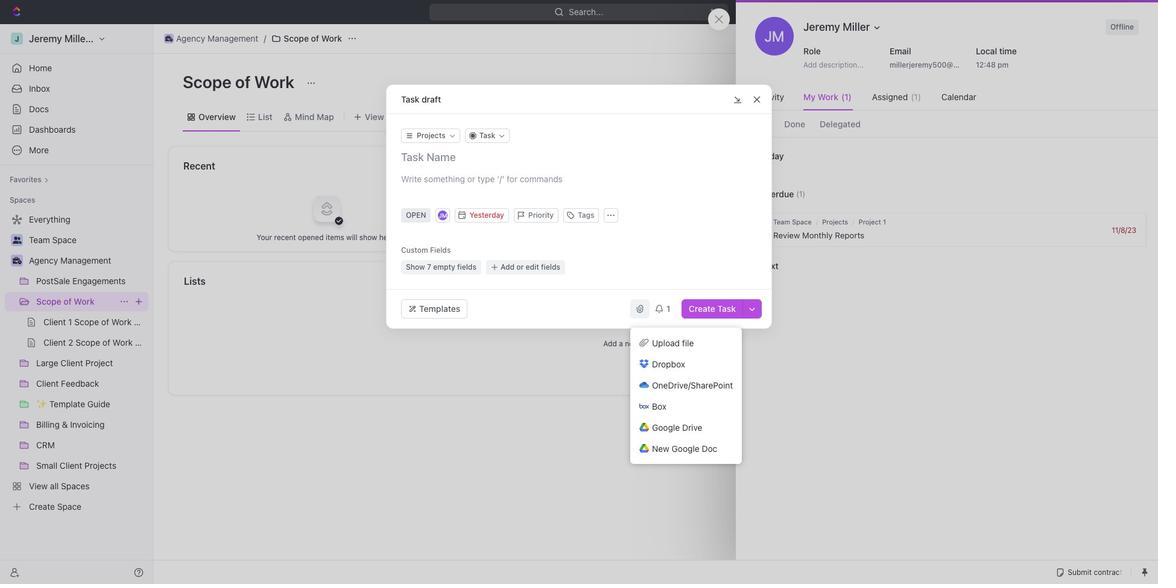 Task type: describe. For each thing, give the bounding box(es) containing it.
doc
[[702, 443, 718, 453]]

reports
[[835, 231, 865, 240]]

new for new
[[948, 7, 966, 17]]

favorites
[[10, 175, 41, 184]]

new for new google doc
[[652, 443, 670, 453]]

2
[[552, 218, 557, 229]]

drive
[[682, 422, 703, 432]]

new
[[625, 339, 639, 348]]

empty
[[433, 263, 455, 272]]

or
[[517, 263, 524, 272]]

opened
[[298, 233, 324, 242]]

add for add list
[[639, 358, 653, 368]]

fields for add or edit fields
[[541, 263, 561, 272]]

custom
[[401, 246, 428, 255]]

🤝 for client 1 project b scope of work
[[510, 200, 520, 209]]

drop
[[943, 204, 961, 214]]

show
[[406, 263, 425, 272]]

activity
[[756, 92, 785, 102]]

review
[[774, 231, 800, 240]]

your recent opened items will show here.
[[257, 233, 397, 242]]

sidebar navigation
[[0, 24, 154, 584]]

dashboards link
[[5, 120, 148, 139]]

docs
[[29, 104, 49, 114]]

overdue (1)
[[760, 189, 806, 199]]

business time image inside agency management link
[[165, 36, 173, 42]]

0 vertical spatial to
[[998, 204, 1006, 214]]

review monthly reports link
[[771, 225, 1107, 246]]

assigned
[[872, 92, 908, 102]]

favorites button
[[5, 173, 54, 187]]

your
[[257, 233, 272, 242]]

show 7 empty fields
[[406, 263, 477, 272]]

no lists icon. image
[[629, 291, 677, 339]]

upgrade link
[[869, 4, 926, 21]]

12:48
[[976, 60, 996, 69]]

new button
[[931, 2, 973, 22]]

business time image inside tree
[[12, 257, 21, 264]]

google inside "button"
[[672, 443, 700, 453]]

calendar
[[942, 92, 977, 102]]

mind
[[295, 111, 315, 122]]

your
[[665, 339, 680, 348]]

onedrive/sharepoint button
[[631, 375, 742, 396]]

mind map link
[[293, 108, 334, 125]]

custom fields
[[401, 246, 451, 255]]

recent
[[274, 233, 296, 242]]

1 inside 'team space / projects / project 1 review monthly reports'
[[883, 218, 887, 226]]

add inside role add description...
[[804, 60, 817, 69]]

client 1 project b scope of work
[[527, 199, 653, 209]]

Task Name text field
[[401, 150, 760, 165]]

map
[[317, 111, 334, 122]]

client 1 project a scope of work
[[527, 180, 653, 190]]

email millerjeremy500@gmail.com
[[890, 46, 990, 69]]

dropbox
[[652, 359, 685, 369]]

spaces
[[10, 196, 35, 205]]

offline
[[1111, 22, 1134, 31]]

recent
[[183, 161, 215, 171]]

docs link
[[5, 100, 148, 119]]

of inside tree
[[64, 296, 72, 307]]

mind map
[[295, 111, 334, 122]]

2 horizontal spatial /
[[853, 218, 855, 226]]

agency inside tree
[[29, 255, 58, 266]]

box
[[652, 401, 667, 411]]

overdue
[[760, 189, 794, 199]]

edit
[[526, 263, 539, 272]]

will
[[346, 233, 358, 242]]

upload file
[[652, 338, 694, 348]]

home
[[29, 63, 52, 73]]

0 vertical spatial scope of work link
[[269, 31, 345, 46]]

dashboards
[[29, 124, 76, 135]]

upload
[[652, 338, 680, 348]]

scope of work inside tree
[[36, 296, 95, 307]]

lists button
[[183, 274, 1124, 288]]

project 1 link
[[859, 218, 887, 226]]

0:01:27
[[1039, 7, 1065, 16]]

🤝 for client 2 project c scope of work
[[510, 219, 520, 228]]

jm
[[765, 28, 785, 45]]

draft
[[422, 94, 441, 104]]

c
[[589, 218, 595, 229]]

upgrade
[[886, 7, 920, 17]]

add description... button
[[799, 58, 879, 72]]

client for client 1 project b scope of work
[[527, 199, 549, 209]]

project for client 2 project c scope of work
[[559, 218, 587, 229]]

attach
[[1008, 204, 1031, 214]]

add a new list to your space
[[604, 339, 703, 348]]

0 horizontal spatial /
[[264, 33, 266, 43]]

description...
[[819, 60, 864, 69]]

team space link
[[774, 218, 812, 226]]

1 for client 1 project b scope of work
[[552, 199, 555, 209]]

add or edit fields button
[[486, 260, 565, 275]]

here.
[[379, 233, 397, 242]]

create task
[[689, 304, 736, 314]]

scope inside tree
[[36, 296, 61, 307]]

client for client 1 project a scope of work
[[527, 180, 549, 190]]

tree inside sidebar navigation
[[5, 210, 148, 517]]

1 vertical spatial scope of work
[[183, 72, 298, 92]]

team space / projects / project 1 review monthly reports
[[774, 218, 887, 240]]



Task type: locate. For each thing, give the bounding box(es) containing it.
2 fields from the left
[[541, 263, 561, 272]]

time
[[1000, 46, 1017, 56]]

google down box on the bottom right of page
[[652, 422, 680, 432]]

management
[[208, 33, 258, 43], [60, 255, 111, 266]]

box button
[[631, 396, 742, 417]]

task right create
[[718, 304, 736, 314]]

agency management link
[[161, 31, 262, 46], [29, 251, 146, 270]]

1 left a
[[552, 180, 555, 190]]

to right "here"
[[998, 204, 1006, 214]]

tree
[[5, 210, 148, 517]]

0 vertical spatial management
[[208, 33, 258, 43]]

1 horizontal spatial management
[[208, 33, 258, 43]]

list inside add list button
[[655, 358, 668, 368]]

list right new
[[641, 339, 654, 348]]

work
[[321, 33, 342, 43], [254, 72, 294, 92], [818, 92, 839, 102], [633, 180, 653, 190], [632, 199, 653, 209], [634, 218, 654, 229], [74, 296, 95, 307]]

0 horizontal spatial business time image
[[12, 257, 21, 264]]

automations button
[[1068, 30, 1131, 48]]

project left a
[[558, 180, 585, 190]]

task draft
[[401, 94, 441, 104]]

overview link
[[196, 108, 236, 125]]

1 vertical spatial to
[[656, 339, 662, 348]]

email
[[890, 46, 912, 56]]

space right your
[[682, 339, 703, 348]]

b
[[588, 199, 593, 209]]

1 horizontal spatial /
[[816, 218, 818, 226]]

new
[[948, 7, 966, 17], [652, 443, 670, 453]]

fields for show 7 empty fields
[[457, 263, 477, 272]]

space inside 'team space / projects / project 1 review monthly reports'
[[792, 218, 812, 226]]

local time 12:48 pm
[[976, 46, 1017, 69]]

add for add a new list to your space
[[604, 339, 617, 348]]

0 vertical spatial 🤝
[[510, 180, 520, 189]]

automations
[[1074, 33, 1125, 43]]

0 vertical spatial google
[[652, 422, 680, 432]]

1 for client 1 project a scope of work
[[552, 180, 555, 190]]

space
[[792, 218, 812, 226], [682, 339, 703, 348]]

2 vertical spatial 🤝
[[510, 219, 520, 228]]

0 vertical spatial new
[[948, 7, 966, 17]]

add down role
[[804, 60, 817, 69]]

1 vertical spatial list
[[641, 339, 654, 348]]

project left the b
[[558, 199, 585, 209]]

0 vertical spatial agency management link
[[161, 31, 262, 46]]

1 vertical spatial new
[[652, 443, 670, 453]]

0:01:27 button
[[1027, 5, 1086, 19]]

1 vertical spatial agency management
[[29, 255, 111, 266]]

onedrive/sharepoint
[[652, 380, 733, 390]]

0 horizontal spatial to
[[656, 339, 662, 348]]

1 horizontal spatial agency management
[[176, 33, 258, 43]]

2 🤝 from the top
[[510, 200, 520, 209]]

google
[[652, 422, 680, 432], [672, 443, 700, 453]]

new down google drive
[[652, 443, 670, 453]]

new google doc button
[[631, 438, 742, 459]]

0 horizontal spatial fields
[[457, 263, 477, 272]]

1 vertical spatial 🤝
[[510, 200, 520, 209]]

client for client 2 project c scope of work
[[527, 218, 549, 229]]

add left a
[[604, 339, 617, 348]]

add or edit fields
[[501, 263, 561, 272]]

projects link
[[823, 218, 849, 226]]

0 horizontal spatial scope of work link
[[36, 292, 115, 311]]

0 vertical spatial scope of work
[[284, 33, 342, 43]]

1 vertical spatial space
[[682, 339, 703, 348]]

a
[[588, 180, 593, 190]]

11/8/23
[[1112, 225, 1137, 234]]

add for add or edit fields
[[501, 263, 515, 272]]

0 horizontal spatial space
[[682, 339, 703, 348]]

fields right empty
[[457, 263, 477, 272]]

0 vertical spatial agency management
[[176, 33, 258, 43]]

show
[[360, 233, 377, 242]]

pm
[[998, 60, 1009, 69]]

inbox link
[[5, 79, 148, 98]]

drop files here to attach
[[943, 204, 1031, 214]]

1 horizontal spatial task
[[718, 304, 736, 314]]

scope of work link inside tree
[[36, 292, 115, 311]]

team
[[774, 218, 791, 226]]

role add description...
[[804, 46, 864, 69]]

2 horizontal spatial list
[[655, 358, 668, 368]]

client left the b
[[527, 199, 549, 209]]

1 right projects link
[[883, 218, 887, 226]]

2 vertical spatial scope of work
[[36, 296, 95, 307]]

add list button
[[634, 356, 672, 371]]

1 horizontal spatial space
[[792, 218, 812, 226]]

a
[[619, 339, 623, 348]]

tree containing agency management
[[5, 210, 148, 517]]

agency management inside tree
[[29, 255, 111, 266]]

new inside button
[[948, 7, 966, 17]]

to
[[998, 204, 1006, 214], [656, 339, 662, 348]]

1 vertical spatial agency
[[29, 255, 58, 266]]

add down add a new list to your space
[[639, 358, 653, 368]]

add inside button
[[639, 358, 653, 368]]

task inside button
[[718, 304, 736, 314]]

3 🤝 from the top
[[510, 219, 520, 228]]

client left 2
[[527, 218, 549, 229]]

1 vertical spatial agency management link
[[29, 251, 146, 270]]

list left mind
[[258, 111, 273, 122]]

project for client 1 project b scope of work
[[558, 199, 585, 209]]

my work
[[804, 92, 839, 102]]

overview
[[199, 111, 236, 122]]

1 vertical spatial management
[[60, 255, 111, 266]]

0 horizontal spatial agency management
[[29, 255, 111, 266]]

2 vertical spatial 1
[[883, 218, 887, 226]]

fields right edit
[[541, 263, 561, 272]]

file
[[682, 338, 694, 348]]

0 horizontal spatial list
[[258, 111, 273, 122]]

0 vertical spatial space
[[792, 218, 812, 226]]

1 vertical spatial 1
[[552, 199, 555, 209]]

0 horizontal spatial agency
[[29, 255, 58, 266]]

1 horizontal spatial agency management link
[[161, 31, 262, 46]]

list link
[[256, 108, 273, 125]]

home link
[[5, 59, 148, 78]]

overdue tab panel
[[736, 137, 1159, 285]]

1 vertical spatial business time image
[[12, 257, 21, 264]]

1 horizontal spatial list
[[641, 339, 654, 348]]

here
[[980, 204, 996, 214]]

work inside tree
[[74, 296, 95, 307]]

1 vertical spatial scope of work link
[[36, 292, 115, 311]]

to left your
[[656, 339, 662, 348]]

1
[[552, 180, 555, 190], [552, 199, 555, 209], [883, 218, 887, 226]]

0 vertical spatial agency
[[176, 33, 205, 43]]

1 vertical spatial client
[[527, 199, 549, 209]]

1 horizontal spatial to
[[998, 204, 1006, 214]]

2 vertical spatial list
[[655, 358, 668, 368]]

project inside 'team space / projects / project 1 review monthly reports'
[[859, 218, 882, 226]]

(1)
[[797, 189, 806, 198]]

list down upload
[[655, 358, 668, 368]]

1 client from the top
[[527, 180, 549, 190]]

add inside button
[[501, 263, 515, 272]]

1 fields from the left
[[457, 263, 477, 272]]

⌘k
[[711, 7, 724, 17]]

7
[[427, 263, 431, 272]]

inbox
[[29, 83, 50, 94]]

1 horizontal spatial business time image
[[165, 36, 173, 42]]

business time image
[[165, 36, 173, 42], [12, 257, 21, 264]]

add left or
[[501, 263, 515, 272]]

0 horizontal spatial new
[[652, 443, 670, 453]]

dropbox button
[[631, 354, 742, 375]]

items
[[326, 233, 344, 242]]

project for client 1 project a scope of work
[[558, 180, 585, 190]]

1 horizontal spatial new
[[948, 7, 966, 17]]

fields inside button
[[541, 263, 561, 272]]

0 vertical spatial list
[[258, 111, 273, 122]]

new up email millerjeremy500@gmail.com
[[948, 7, 966, 17]]

no recent items image
[[303, 184, 351, 233]]

fields
[[430, 246, 451, 255]]

1 vertical spatial task
[[718, 304, 736, 314]]

search...
[[569, 7, 604, 17]]

monthly
[[803, 231, 833, 240]]

1 horizontal spatial agency
[[176, 33, 205, 43]]

1 🤝 from the top
[[510, 180, 520, 189]]

0 horizontal spatial management
[[60, 255, 111, 266]]

my
[[804, 92, 816, 102]]

1 up 2
[[552, 199, 555, 209]]

0 vertical spatial 1
[[552, 180, 555, 190]]

management inside sidebar navigation
[[60, 255, 111, 266]]

local
[[976, 46, 998, 56]]

2 vertical spatial client
[[527, 218, 549, 229]]

fields
[[457, 263, 477, 272], [541, 263, 561, 272]]

client
[[527, 180, 549, 190], [527, 199, 549, 209], [527, 218, 549, 229]]

1 horizontal spatial scope of work link
[[269, 31, 345, 46]]

google down google drive button at the bottom right of page
[[672, 443, 700, 453]]

project up reports
[[859, 218, 882, 226]]

client down task name text field
[[527, 180, 549, 190]]

0 vertical spatial business time image
[[165, 36, 173, 42]]

scope
[[284, 33, 309, 43], [183, 72, 232, 92], [596, 180, 620, 190], [595, 199, 620, 209], [597, 218, 622, 229], [36, 296, 61, 307]]

project
[[558, 180, 585, 190], [558, 199, 585, 209], [859, 218, 882, 226], [559, 218, 587, 229]]

google drive button
[[631, 417, 742, 438]]

agency
[[176, 33, 205, 43], [29, 255, 58, 266]]

🤝
[[510, 180, 520, 189], [510, 200, 520, 209], [510, 219, 520, 228]]

new inside "button"
[[652, 443, 670, 453]]

projects
[[823, 218, 849, 226]]

0 vertical spatial task
[[401, 94, 420, 104]]

1 horizontal spatial fields
[[541, 263, 561, 272]]

list
[[258, 111, 273, 122], [641, 339, 654, 348], [655, 358, 668, 368]]

create
[[689, 304, 716, 314]]

project right 2
[[559, 218, 587, 229]]

space right team
[[792, 218, 812, 226]]

new google doc
[[652, 443, 718, 453]]

🤝 for client 1 project a scope of work
[[510, 180, 520, 189]]

0 horizontal spatial task
[[401, 94, 420, 104]]

0 horizontal spatial agency management link
[[29, 251, 146, 270]]

google inside button
[[652, 422, 680, 432]]

2 client from the top
[[527, 199, 549, 209]]

millerjeremy500@gmail.com
[[890, 60, 990, 69]]

agency management
[[176, 33, 258, 43], [29, 255, 111, 266]]

google drive
[[652, 422, 703, 432]]

0 vertical spatial client
[[527, 180, 549, 190]]

task left draft
[[401, 94, 420, 104]]

1 vertical spatial google
[[672, 443, 700, 453]]

client 2 project c scope of work
[[527, 218, 654, 229]]

3 client from the top
[[527, 218, 549, 229]]



Task type: vqa. For each thing, say whether or not it's contained in the screenshot.
pizza slice image
no



